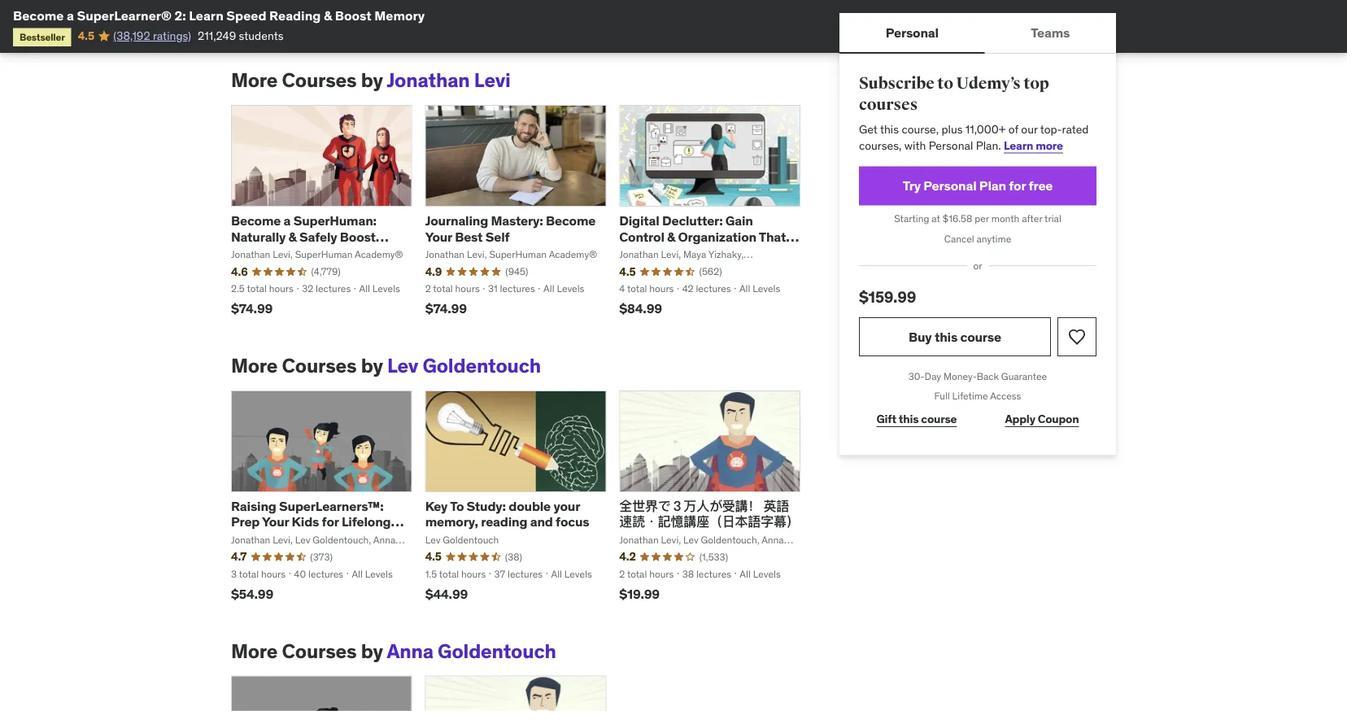 Task type: locate. For each thing, give the bounding box(es) containing it.
top
[[1024, 74, 1050, 94]]

personal down plus
[[929, 138, 974, 153]]

lectures down 562 reviews 'element'
[[696, 282, 731, 295]]

4.5 down superlearner® in the top left of the page
[[78, 28, 94, 43]]

$84.99
[[620, 300, 662, 317]]

0 vertical spatial a
[[67, 7, 74, 24]]

211,249 students
[[198, 28, 284, 43]]

2 vertical spatial more
[[231, 639, 278, 663]]

tab list
[[840, 13, 1117, 54]]

gain
[[726, 213, 754, 229]]

jonathan levi link
[[387, 68, 511, 92]]

more down students
[[231, 68, 278, 92]]

all levels right 32 lectures
[[359, 282, 400, 295]]

levels down that
[[753, 282, 781, 295]]

0 vertical spatial for
[[1009, 177, 1026, 194]]

goldentouch down $44.99
[[438, 639, 556, 663]]

1 horizontal spatial goldentouch,
[[313, 534, 371, 546]]

or
[[974, 259, 983, 272]]

personal up the $16.58
[[924, 177, 977, 194]]

jonathan
[[387, 68, 470, 92], [231, 248, 271, 261], [425, 248, 465, 261], [620, 248, 659, 261], [231, 534, 271, 546], [620, 534, 659, 546]]

& inside the digital declutter: gain control & organization that lasts!
[[667, 228, 676, 245]]

38 lectures
[[683, 568, 732, 580]]

0 vertical spatial learn
[[189, 7, 224, 24]]

boost right safely
[[340, 228, 376, 245]]

digital
[[620, 213, 660, 229]]

levels right 38 lectures
[[753, 568, 781, 580]]

learn up '211,249' on the top left of the page
[[189, 7, 224, 24]]

hours for journaling mastery: become your best self
[[455, 282, 480, 295]]

2 horizontal spatial 4.5
[[620, 264, 636, 279]]

0 vertical spatial more
[[231, 68, 278, 92]]

0 vertical spatial course
[[961, 328, 1002, 345]]

(38,192
[[113, 28, 150, 43]]

wishlist image
[[1068, 327, 1087, 347]]

1 by from the top
[[361, 68, 383, 92]]

levi, inside jonathan levi, lev goldentouch, anna goldentouch, superhuman academy®
[[273, 534, 293, 546]]

your inside raising superlearners™: prep your kids for lifelong learning
[[262, 514, 289, 530]]

0 vertical spatial boost
[[335, 7, 372, 24]]

this up courses,
[[881, 122, 899, 137]]

a left safely
[[284, 213, 291, 229]]

all levels for digital declutter: gain control & organization that lasts!
[[740, 282, 781, 295]]

$74.99 down the 2.5 total hours
[[231, 300, 273, 317]]

all right 40 lectures
[[352, 568, 363, 580]]

1 horizontal spatial learn
[[1004, 138, 1034, 153]]

this for buy
[[935, 328, 958, 345]]

goldentouch, up the (1,533)
[[701, 534, 760, 546]]

jonathan down control
[[620, 248, 659, 261]]

try personal plan for free
[[903, 177, 1053, 194]]

more courses by anna goldentouch
[[231, 639, 556, 663]]

2
[[425, 282, 431, 295], [620, 568, 625, 580]]

2 horizontal spatial goldentouch,
[[701, 534, 760, 546]]

total down "4.2"
[[628, 568, 647, 580]]

lectures down 38 reviews element on the left of the page
[[508, 568, 543, 580]]

total for become a superhuman: naturally & safely boost testosterone
[[247, 282, 267, 295]]

2 vertical spatial this
[[899, 412, 919, 427]]

4.5 for key to study: double your memory, reading and focus
[[425, 550, 442, 564]]

4779 reviews element
[[311, 265, 341, 278]]

jonathan inside jonathan levi, maya yizhaky, superhuman academy®
[[620, 248, 659, 261]]

study:
[[467, 498, 506, 515]]

control
[[620, 228, 665, 245]]

1 more from the top
[[231, 68, 278, 92]]

jonathan down naturally
[[231, 248, 271, 261]]

personal
[[886, 24, 939, 41], [929, 138, 974, 153], [924, 177, 977, 194]]

1 vertical spatial for
[[322, 514, 339, 530]]

4.7
[[231, 550, 247, 564]]

try
[[903, 177, 921, 194]]

best
[[455, 228, 483, 245]]

more down the 2.5 total hours
[[231, 353, 278, 378]]

levels
[[373, 282, 400, 295], [557, 282, 585, 295], [753, 282, 781, 295], [365, 568, 393, 580], [565, 568, 592, 580], [753, 568, 781, 580]]

levels left 4
[[557, 282, 585, 295]]

2 down 4.9
[[425, 282, 431, 295]]

academy® left lasts!
[[549, 248, 598, 261]]

goldentouch inside key to study: double your memory, reading and focus lev goldentouch
[[443, 534, 499, 546]]

all levels right 31 lectures
[[544, 282, 585, 295]]

0 vertical spatial personal
[[886, 24, 939, 41]]

academy® down superhuman:
[[355, 248, 403, 261]]

1533 reviews element
[[700, 550, 728, 564]]

levi, for raising superlearners™: prep your kids for lifelong learning
[[273, 534, 293, 546]]

2 vertical spatial personal
[[924, 177, 977, 194]]

0 horizontal spatial a
[[67, 7, 74, 24]]

more down $54.99
[[231, 639, 278, 663]]

levels for digital declutter: gain control & organization that lasts!
[[753, 282, 781, 295]]

1 horizontal spatial 2 total hours
[[620, 568, 674, 580]]

$159.99
[[859, 287, 917, 306]]

0 vertical spatial by
[[361, 68, 383, 92]]

1 $74.99 from the left
[[231, 300, 273, 317]]

$16.58
[[943, 212, 973, 225]]

lectures down 1533 reviews element
[[697, 568, 732, 580]]

all right 42 lectures
[[740, 282, 751, 295]]

3 more from the top
[[231, 639, 278, 663]]

total down 4.9
[[433, 282, 453, 295]]

all for 全世界で３万人が受講！ 英語 速読・記憶講座（日本語字幕）
[[740, 568, 751, 580]]

more for more courses by lev goldentouch
[[231, 353, 278, 378]]

superhuman up 40 lectures
[[292, 548, 350, 560]]

2.5
[[231, 282, 245, 295]]

for
[[1009, 177, 1026, 194], [322, 514, 339, 530]]

more for more courses by anna goldentouch
[[231, 639, 278, 663]]

$74.99 down 4.9
[[425, 300, 467, 317]]

your for raising
[[262, 514, 289, 530]]

maya
[[684, 248, 707, 261]]

apply coupon button
[[988, 403, 1097, 436]]

buy this course button
[[859, 317, 1052, 356]]

for inside raising superlearners™: prep your kids for lifelong learning
[[322, 514, 339, 530]]

courses down 32 lectures
[[282, 353, 357, 378]]

1 horizontal spatial for
[[1009, 177, 1026, 194]]

academy® down lifelong
[[352, 548, 400, 560]]

courses
[[282, 68, 357, 92], [282, 353, 357, 378], [282, 639, 357, 663]]

become up testosterone
[[231, 213, 281, 229]]

academy® down maya
[[679, 262, 728, 275]]

levi, inside jonathan levi, maya yizhaky, superhuman academy®
[[661, 248, 681, 261]]

0 horizontal spatial &
[[289, 228, 297, 245]]

2 total hours for $74.99
[[425, 282, 480, 295]]

back
[[977, 370, 999, 382]]

jonathan down the prep
[[231, 534, 271, 546]]

levi, down 全世界で３万人が受講！
[[661, 534, 681, 546]]

1 vertical spatial 4.5
[[620, 264, 636, 279]]

0 vertical spatial 2
[[425, 282, 431, 295]]

per
[[975, 212, 990, 225]]

2 vertical spatial courses
[[282, 639, 357, 663]]

levels right 32 lectures
[[373, 282, 400, 295]]

1 vertical spatial a
[[284, 213, 291, 229]]

top-
[[1041, 122, 1063, 137]]

all levels for key to study: double your memory, reading and focus
[[551, 568, 592, 580]]

& right reading in the left top of the page
[[324, 7, 332, 24]]

this inside get this course, plus 11,000+ of our top-rated courses, with personal plan.
[[881, 122, 899, 137]]

1 courses from the top
[[282, 68, 357, 92]]

course down full
[[922, 412, 957, 427]]

total right 2.5
[[247, 282, 267, 295]]

your
[[425, 228, 452, 245], [262, 514, 289, 530]]

2 more from the top
[[231, 353, 278, 378]]

0 vertical spatial 2 total hours
[[425, 282, 480, 295]]

jonathan up 4.9
[[425, 248, 465, 261]]

superhuman inside journaling mastery: become your best self jonathan levi, superhuman academy®
[[489, 248, 547, 261]]

for right kids
[[322, 514, 339, 530]]

levi, inside journaling mastery: become your best self jonathan levi, superhuman academy®
[[467, 248, 487, 261]]

guarantee
[[1002, 370, 1048, 382]]

teams button
[[985, 13, 1117, 52]]

journaling
[[425, 213, 488, 229]]

course for buy this course
[[961, 328, 1002, 345]]

4.5 up 4
[[620, 264, 636, 279]]

lectures for digital declutter: gain control & organization that lasts!
[[696, 282, 731, 295]]

0 vertical spatial your
[[425, 228, 452, 245]]

levels down focus
[[565, 568, 592, 580]]

jonathan left levi
[[387, 68, 470, 92]]

anna down lifelong
[[373, 534, 396, 546]]

total right 1.5
[[439, 568, 459, 580]]

your inside journaling mastery: become your best self jonathan levi, superhuman academy®
[[425, 228, 452, 245]]

hours left 40
[[261, 568, 286, 580]]

learn down of
[[1004, 138, 1034, 153]]

0 horizontal spatial $74.99
[[231, 300, 273, 317]]

32 lectures
[[302, 282, 351, 295]]

lectures for 全世界で３万人が受講！ 英語 速読・記憶講座（日本語字幕）
[[697, 568, 732, 580]]

all levels for journaling mastery: become your best self
[[544, 282, 585, 295]]

hours left 38
[[650, 568, 674, 580]]

key to study: double your memory, reading and focus link
[[425, 498, 590, 530]]

1 vertical spatial personal
[[929, 138, 974, 153]]

your left best
[[425, 228, 452, 245]]

this inside button
[[935, 328, 958, 345]]

tab list containing personal
[[840, 13, 1117, 54]]

total for key to study: double your memory, reading and focus
[[439, 568, 459, 580]]

& up jonathan levi, maya yizhaky, superhuman academy®
[[667, 228, 676, 245]]

1 vertical spatial your
[[262, 514, 289, 530]]

prep
[[231, 514, 260, 530]]

英語
[[764, 498, 790, 515]]

3 courses from the top
[[282, 639, 357, 663]]

personal up subscribe
[[886, 24, 939, 41]]

course for gift this course
[[922, 412, 957, 427]]

students
[[239, 28, 284, 43]]

goldentouch up $19.99
[[620, 548, 676, 560]]

all right 38 lectures
[[740, 568, 751, 580]]

1 vertical spatial 2 total hours
[[620, 568, 674, 580]]

1 horizontal spatial your
[[425, 228, 452, 245]]

0 horizontal spatial your
[[262, 514, 289, 530]]

1 horizontal spatial course
[[961, 328, 1002, 345]]

1 vertical spatial boost
[[340, 228, 376, 245]]

jonathan levi, maya yizhaky, superhuman academy®
[[620, 248, 744, 275]]

courses
[[859, 95, 918, 114]]

superhuman up "(945)"
[[489, 248, 547, 261]]

total right 3 on the left
[[239, 568, 259, 580]]

levels left 1.5
[[365, 568, 393, 580]]

learn
[[189, 7, 224, 24], [1004, 138, 1034, 153]]

money-
[[944, 370, 977, 382]]

& for digital
[[667, 228, 676, 245]]

all levels right 38 lectures
[[740, 568, 781, 580]]

38
[[683, 568, 694, 580]]

buy
[[909, 328, 932, 345]]

2 total hours up $19.99
[[620, 568, 674, 580]]

apply
[[1006, 412, 1036, 427]]

for left free
[[1009, 177, 1026, 194]]

total for journaling mastery: become your best self
[[433, 282, 453, 295]]

levels for raising superlearners™: prep your kids for lifelong learning
[[365, 568, 393, 580]]

all right 31 lectures
[[544, 282, 555, 295]]

2 total hours down 4.9
[[425, 282, 480, 295]]

boost right reviews
[[335, 7, 372, 24]]

become right mastery:
[[546, 213, 596, 229]]

journaling mastery: become your best self link
[[425, 213, 596, 245]]

superhuman up (4,779) at the top left
[[295, 248, 353, 261]]

this right the buy
[[935, 328, 958, 345]]

2 horizontal spatial &
[[667, 228, 676, 245]]

0 horizontal spatial for
[[322, 514, 339, 530]]

2 courses from the top
[[282, 353, 357, 378]]

course up 'back'
[[961, 328, 1002, 345]]

yizhaky,
[[709, 248, 744, 261]]

show all reviews
[[242, 19, 329, 33]]

lectures down the 373 reviews element
[[308, 568, 344, 580]]

lectures for journaling mastery: become your best self
[[500, 282, 535, 295]]

become a superlearner® 2: learn speed reading & boost memory
[[13, 7, 425, 24]]

a inside become a superhuman: naturally & safely boost testosterone
[[284, 213, 291, 229]]

a left superlearner® in the top left of the page
[[67, 7, 74, 24]]

your for journaling
[[425, 228, 452, 245]]

levi, down kids
[[273, 534, 293, 546]]

1 vertical spatial course
[[922, 412, 957, 427]]

全世界で３万人が受講！ 英語 速読・記憶講座（日本語字幕） link
[[620, 498, 800, 530]]

course inside button
[[961, 328, 1002, 345]]

your left kids
[[262, 514, 289, 530]]

that
[[759, 228, 786, 245]]

raising superlearners™: prep your kids for lifelong learning
[[231, 498, 391, 546]]

& inside become a superhuman: naturally & safely boost testosterone
[[289, 228, 297, 245]]

courses,
[[859, 138, 902, 153]]

hours left 42
[[650, 282, 674, 295]]

1 vertical spatial more
[[231, 353, 278, 378]]

become inside become a superhuman: naturally & safely boost testosterone
[[231, 213, 281, 229]]

learning
[[231, 529, 284, 546]]

1 vertical spatial learn
[[1004, 138, 1034, 153]]

declutter:
[[662, 213, 723, 229]]

course
[[961, 328, 1002, 345], [922, 412, 957, 427]]

lev
[[387, 353, 419, 378], [295, 534, 310, 546], [425, 534, 441, 546], [684, 534, 699, 546]]

2 down "4.2"
[[620, 568, 625, 580]]

3 by from the top
[[361, 639, 383, 663]]

all for become a superhuman: naturally & safely boost testosterone
[[359, 282, 370, 295]]

anna down 英語 in the right of the page
[[762, 534, 784, 546]]

all for digital declutter: gain control & organization that lasts!
[[740, 282, 751, 295]]

1 horizontal spatial &
[[324, 7, 332, 24]]

personal inside try personal plan for free link
[[924, 177, 977, 194]]

apply coupon
[[1006, 412, 1080, 427]]

hours for raising superlearners™: prep your kids for lifelong learning
[[261, 568, 286, 580]]

more for more courses by jonathan levi
[[231, 68, 278, 92]]

1 vertical spatial courses
[[282, 353, 357, 378]]

lev inside 全世界で３万人が受講！ 英語 速読・記憶講座（日本語字幕） jonathan levi, lev goldentouch, anna goldentouch
[[684, 534, 699, 546]]

1 vertical spatial 2
[[620, 568, 625, 580]]

jonathan inside 全世界で３万人が受講！ 英語 速読・記憶講座（日本語字幕） jonathan levi, lev goldentouch, anna goldentouch
[[620, 534, 659, 546]]

of
[[1009, 122, 1019, 137]]

by for jonathan
[[361, 68, 383, 92]]

hours left '32'
[[269, 282, 294, 295]]

1 horizontal spatial a
[[284, 213, 291, 229]]

become up bestseller
[[13, 7, 64, 24]]

2 by from the top
[[361, 353, 383, 378]]

a
[[67, 7, 74, 24], [284, 213, 291, 229]]

boost
[[335, 7, 372, 24], [340, 228, 376, 245]]

4.5 up 1.5
[[425, 550, 442, 564]]

1 horizontal spatial 4.5
[[425, 550, 442, 564]]

1 vertical spatial by
[[361, 353, 383, 378]]

2 vertical spatial by
[[361, 639, 383, 663]]

2 vertical spatial 4.5
[[425, 550, 442, 564]]

gift
[[877, 412, 897, 427]]

all levels for raising superlearners™: prep your kids for lifelong learning
[[352, 568, 393, 580]]

jonathan up "4.2"
[[620, 534, 659, 546]]

subscribe
[[859, 74, 935, 94]]

0 horizontal spatial become
[[13, 7, 64, 24]]

raising
[[231, 498, 277, 515]]

$74.99 for journaling mastery: become your best self
[[425, 300, 467, 317]]

1 horizontal spatial 2
[[620, 568, 625, 580]]

superhuman down lasts!
[[620, 262, 677, 275]]

levi, down naturally
[[273, 248, 293, 261]]

anytime
[[977, 233, 1012, 245]]

0 horizontal spatial 2 total hours
[[425, 282, 480, 295]]

this
[[881, 122, 899, 137], [935, 328, 958, 345], [899, 412, 919, 427]]

free
[[1029, 177, 1053, 194]]

hours left 37
[[462, 568, 486, 580]]

1 horizontal spatial $74.99
[[425, 300, 467, 317]]

(4,779)
[[311, 265, 341, 278]]

courses down 40 lectures
[[282, 639, 357, 663]]

0 vertical spatial this
[[881, 122, 899, 137]]

anna inside jonathan levi, lev goldentouch, anna goldentouch, superhuman academy®
[[373, 534, 396, 546]]

& left safely
[[289, 228, 297, 245]]

1 vertical spatial this
[[935, 328, 958, 345]]

goldentouch, down learning
[[231, 548, 290, 560]]

lectures down 4779 reviews element at the top
[[316, 282, 351, 295]]

levi, for become a superhuman: naturally & safely boost testosterone
[[273, 248, 293, 261]]

all right 37 lectures
[[551, 568, 562, 580]]

0 horizontal spatial 2
[[425, 282, 431, 295]]

2 $74.99 from the left
[[425, 300, 467, 317]]

0 vertical spatial courses
[[282, 68, 357, 92]]

373 reviews element
[[310, 550, 333, 564]]

all levels down focus
[[551, 568, 592, 580]]

goldentouch, up (373)
[[313, 534, 371, 546]]

all levels down yizhaky,
[[740, 282, 781, 295]]

starting
[[895, 212, 930, 225]]

total right 4
[[628, 282, 647, 295]]

plus
[[942, 122, 963, 137]]

goldentouch,
[[313, 534, 371, 546], [701, 534, 760, 546], [231, 548, 290, 560]]

2 horizontal spatial become
[[546, 213, 596, 229]]

hours left 31
[[455, 282, 480, 295]]

945 reviews element
[[506, 265, 528, 278]]

jonathan inside jonathan levi, lev goldentouch, anna goldentouch, superhuman academy®
[[231, 534, 271, 546]]

1 horizontal spatial become
[[231, 213, 281, 229]]

0 horizontal spatial course
[[922, 412, 957, 427]]

levi, left maya
[[661, 248, 681, 261]]

(373)
[[310, 551, 333, 563]]

academy®
[[355, 248, 403, 261], [549, 248, 598, 261], [679, 262, 728, 275], [352, 548, 400, 560]]

goldentouch down 31
[[423, 353, 541, 378]]

this right gift
[[899, 412, 919, 427]]

levi, down best
[[467, 248, 487, 261]]

0 horizontal spatial 4.5
[[78, 28, 94, 43]]

all levels for 全世界で３万人が受講！ 英語 速読・記憶講座（日本語字幕）
[[740, 568, 781, 580]]

courses down reviews
[[282, 68, 357, 92]]



Task type: describe. For each thing, give the bounding box(es) containing it.
rated
[[1063, 122, 1089, 137]]

全世界で３万人が受講！
[[620, 498, 761, 515]]

become inside journaling mastery: become your best self jonathan levi, superhuman academy®
[[546, 213, 596, 229]]

become for become a superhuman: naturally & safely boost testosterone
[[231, 213, 281, 229]]

by for anna
[[361, 639, 383, 663]]

all for key to study: double your memory, reading and focus
[[551, 568, 562, 580]]

4.2
[[620, 550, 636, 564]]

day
[[925, 370, 942, 382]]

become for become a superlearner® 2: learn speed reading & boost memory
[[13, 7, 64, 24]]

all for raising superlearners™: prep your kids for lifelong learning
[[352, 568, 363, 580]]

all levels for become a superhuman: naturally & safely boost testosterone
[[359, 282, 400, 295]]

40
[[294, 568, 306, 580]]

more courses by jonathan levi
[[231, 68, 511, 92]]

more
[[1036, 138, 1064, 153]]

levels for journaling mastery: become your best self
[[557, 282, 585, 295]]

full
[[935, 390, 950, 403]]

at
[[932, 212, 941, 225]]

organization
[[678, 228, 757, 245]]

(1,533)
[[700, 551, 728, 563]]

lifelong
[[342, 514, 391, 530]]

all for journaling mastery: become your best self
[[544, 282, 555, 295]]

digital declutter: gain control & organization that lasts! link
[[620, 213, 799, 261]]

42 lectures
[[683, 282, 731, 295]]

lifetime
[[953, 390, 989, 403]]

this for gift
[[899, 412, 919, 427]]

superhuman:
[[294, 213, 377, 229]]

learn more
[[1004, 138, 1064, 153]]

courses for jonathan levi
[[282, 68, 357, 92]]

3
[[231, 568, 237, 580]]

32
[[302, 282, 313, 295]]

double
[[509, 498, 551, 515]]

38 reviews element
[[505, 550, 523, 564]]

personal inside personal button
[[886, 24, 939, 41]]

3 total hours
[[231, 568, 286, 580]]

a for superlearner®
[[67, 7, 74, 24]]

0 horizontal spatial goldentouch,
[[231, 548, 290, 560]]

superhuman inside jonathan levi, maya yizhaky, superhuman academy®
[[620, 262, 677, 275]]

37 lectures
[[494, 568, 543, 580]]

learn more link
[[1004, 138, 1064, 153]]

starting at $16.58 per month after trial cancel anytime
[[895, 212, 1062, 245]]

levi, inside 全世界で３万人が受講！ 英語 速読・記憶講座（日本語字幕） jonathan levi, lev goldentouch, anna goldentouch
[[661, 534, 681, 546]]

speed
[[227, 7, 267, 24]]

levels for become a superhuman: naturally & safely boost testosterone
[[373, 282, 400, 295]]

2 total hours for $19.99
[[620, 568, 674, 580]]

jonathan inside journaling mastery: become your best self jonathan levi, superhuman academy®
[[425, 248, 465, 261]]

gift this course
[[877, 412, 957, 427]]

bestseller
[[20, 30, 65, 43]]

30-
[[909, 370, 925, 382]]

37
[[494, 568, 506, 580]]

$44.99
[[425, 585, 468, 602]]

more courses by lev goldentouch
[[231, 353, 541, 378]]

hours for key to study: double your memory, reading and focus
[[462, 568, 486, 580]]

coupon
[[1038, 412, 1080, 427]]

mastery:
[[491, 213, 543, 229]]

4.5 for digital declutter: gain control & organization that lasts!
[[620, 264, 636, 279]]

goldentouch, inside 全世界で３万人が受講！ 英語 速読・記憶講座（日本語字幕） jonathan levi, lev goldentouch, anna goldentouch
[[701, 534, 760, 546]]

buy this course
[[909, 328, 1002, 345]]

superhuman inside jonathan levi, lev goldentouch, anna goldentouch, superhuman academy®
[[292, 548, 350, 560]]

reading
[[269, 7, 321, 24]]

cancel
[[945, 233, 975, 245]]

(38)
[[505, 551, 523, 563]]

this for get
[[881, 122, 899, 137]]

memory
[[375, 7, 425, 24]]

your
[[554, 498, 580, 515]]

try personal plan for free link
[[859, 166, 1097, 205]]

boost inside become a superhuman: naturally & safely boost testosterone
[[340, 228, 376, 245]]

show
[[242, 19, 272, 33]]

0 vertical spatial 4.5
[[78, 28, 94, 43]]

hours for 全世界で３万人が受講！ 英語 速読・記憶講座（日本語字幕）
[[650, 568, 674, 580]]

anna inside 全世界で３万人が受講！ 英語 速読・記憶講座（日本語字幕） jonathan levi, lev goldentouch, anna goldentouch
[[762, 534, 784, 546]]

personal inside get this course, plus 11,000+ of our top-rated courses, with personal plan.
[[929, 138, 974, 153]]

(945)
[[506, 265, 528, 278]]

memory,
[[425, 514, 478, 530]]

31 lectures
[[488, 282, 535, 295]]

levi
[[474, 68, 511, 92]]

$74.99 for become a superhuman: naturally & safely boost testosterone
[[231, 300, 273, 317]]

naturally
[[231, 228, 286, 245]]

gift this course link
[[859, 403, 975, 436]]

to
[[938, 74, 954, 94]]

4.6
[[231, 264, 248, 279]]

key to study: double your memory, reading and focus lev goldentouch
[[425, 498, 590, 546]]

show all reviews button
[[231, 10, 340, 42]]

after
[[1022, 212, 1043, 225]]

0 horizontal spatial learn
[[189, 7, 224, 24]]

academy® inside jonathan levi, lev goldentouch, anna goldentouch, superhuman academy®
[[352, 548, 400, 560]]

academy® inside jonathan levi, maya yizhaky, superhuman academy®
[[679, 262, 728, 275]]

plan.
[[976, 138, 1002, 153]]

by for lev
[[361, 353, 383, 378]]

courses for anna goldentouch
[[282, 639, 357, 663]]

11,000+
[[966, 122, 1006, 137]]

our
[[1022, 122, 1038, 137]]

ratings)
[[153, 28, 191, 43]]

total for raising superlearners™: prep your kids for lifelong learning
[[239, 568, 259, 580]]

lasts!
[[620, 244, 656, 261]]

hours for become a superhuman: naturally & safely boost testosterone
[[269, 282, 294, 295]]

goldentouch inside 全世界で３万人が受講！ 英語 速読・記憶講座（日本語字幕） jonathan levi, lev goldentouch, anna goldentouch
[[620, 548, 676, 560]]

lev inside key to study: double your memory, reading and focus lev goldentouch
[[425, 534, 441, 546]]

total for digital declutter: gain control & organization that lasts!
[[628, 282, 647, 295]]

all
[[274, 19, 286, 33]]

raising superlearners™: prep your kids for lifelong learning link
[[231, 498, 404, 546]]

to
[[450, 498, 464, 515]]

$54.99
[[231, 585, 274, 602]]

digital declutter: gain control & organization that lasts!
[[620, 213, 786, 261]]

focus
[[556, 514, 590, 530]]

lectures for become a superhuman: naturally & safely boost testosterone
[[316, 282, 351, 295]]

anna down $44.99
[[387, 639, 434, 663]]

30-day money-back guarantee full lifetime access
[[909, 370, 1048, 403]]

levels for key to study: double your memory, reading and focus
[[565, 568, 592, 580]]

40 lectures
[[294, 568, 344, 580]]

jonathan levi, superhuman academy®
[[231, 248, 403, 261]]

hours for digital declutter: gain control & organization that lasts!
[[650, 282, 674, 295]]

superlearner®
[[77, 7, 172, 24]]

testosterone
[[231, 244, 310, 261]]

2.5 total hours
[[231, 282, 294, 295]]

31
[[488, 282, 498, 295]]

562 reviews element
[[700, 265, 722, 278]]

safely
[[300, 228, 337, 245]]

lev inside jonathan levi, lev goldentouch, anna goldentouch, superhuman academy®
[[295, 534, 310, 546]]

total for 全世界で３万人が受講！ 英語 速読・記憶講座（日本語字幕）
[[628, 568, 647, 580]]

a for superhuman:
[[284, 213, 291, 229]]

4.9
[[425, 264, 442, 279]]

get this course, plus 11,000+ of our top-rated courses, with personal plan.
[[859, 122, 1089, 153]]

academy® inside journaling mastery: become your best self jonathan levi, superhuman academy®
[[549, 248, 598, 261]]

lectures for raising superlearners™: prep your kids for lifelong learning
[[308, 568, 344, 580]]

courses for lev goldentouch
[[282, 353, 357, 378]]

2 for $19.99
[[620, 568, 625, 580]]

self
[[486, 228, 510, 245]]

levels for 全世界で３万人が受講！ 英語 速読・記憶講座（日本語字幕）
[[753, 568, 781, 580]]

levi, for digital declutter: gain control & organization that lasts!
[[661, 248, 681, 261]]

& for become
[[289, 228, 297, 245]]

lectures for key to study: double your memory, reading and focus
[[508, 568, 543, 580]]

superlearners™:
[[279, 498, 384, 515]]

2 for $74.99
[[425, 282, 431, 295]]



Task type: vqa. For each thing, say whether or not it's contained in the screenshot.


